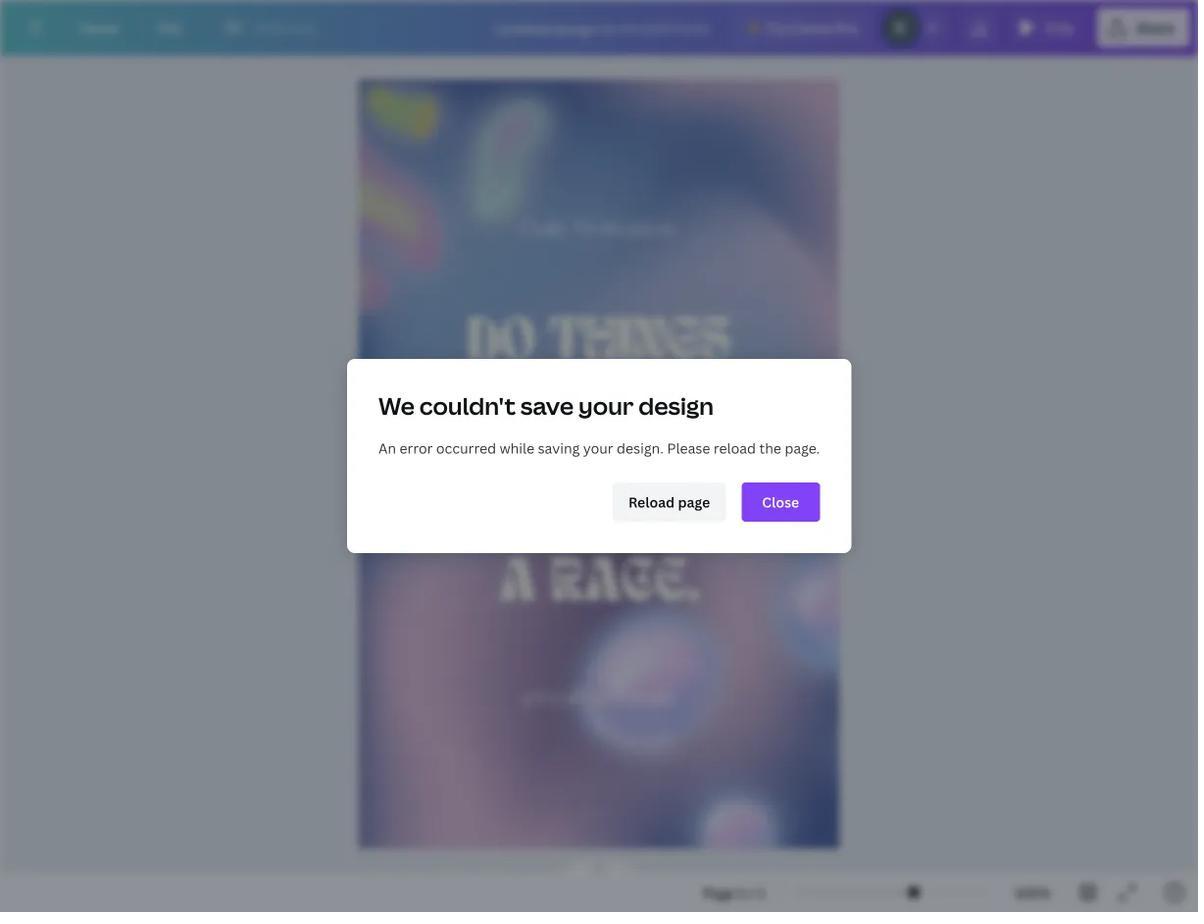 Task type: vqa. For each thing, say whether or not it's contained in the screenshot.
blue
no



Task type: describe. For each thing, give the bounding box(es) containing it.
design inside main menu bar
[[553, 19, 597, 38]]

reload
[[714, 439, 756, 457]]

1 1 from the left
[[738, 883, 746, 902]]

try canva pro
[[766, 18, 858, 37]]

your right saving
[[583, 439, 613, 457]]

a
[[498, 554, 536, 614]]

your for do things at your own pace. life's not
[[574, 374, 711, 433]]

page 1 / 1
[[703, 883, 765, 902]]

try canva pro button
[[733, 8, 874, 47]]

design.
[[617, 439, 664, 457]]

at
[[487, 374, 559, 433]]

view only
[[253, 18, 317, 37]]

occurred
[[436, 439, 496, 457]]

pro
[[835, 18, 858, 37]]

couldn't
[[419, 390, 516, 422]]

close
[[762, 493, 799, 511]]

main menu bar
[[0, 0, 1198, 56]]

home link
[[63, 8, 134, 47]]

canva
[[790, 18, 832, 37]]

own
[[452, 434, 583, 494]]

an error occurred while saving your design. please reload the page.
[[378, 439, 820, 457]]

your for we couldn't save your design
[[579, 390, 634, 422]]

a race.
[[498, 554, 699, 614]]

reload page
[[628, 493, 710, 511]]

untitled design by kendall parks
[[495, 19, 710, 38]]

do
[[467, 314, 535, 373]]

home
[[78, 18, 118, 37]]

life's
[[463, 494, 615, 554]]

motivation
[[573, 216, 675, 241]]

2 1 from the left
[[758, 883, 765, 902]]

daily
[[521, 216, 569, 241]]

5.0s button
[[1007, 8, 1089, 47]]

error
[[399, 439, 433, 457]]

reload page button
[[613, 482, 726, 522]]

reload
[[628, 493, 675, 511]]

page
[[703, 883, 735, 902]]

view
[[253, 18, 284, 37]]



Task type: locate. For each thing, give the bounding box(es) containing it.
race.
[[551, 554, 699, 614]]

while
[[500, 439, 534, 457]]

save
[[520, 390, 574, 422]]

1 vertical spatial design
[[639, 390, 714, 422]]

1 horizontal spatial design
[[639, 390, 714, 422]]

0 horizontal spatial design
[[553, 19, 597, 38]]

your up the design.
[[574, 374, 711, 433]]

do things at your own pace. life's not
[[452, 314, 745, 554]]

kendall
[[620, 19, 671, 38]]

0 horizontal spatial 1
[[738, 883, 746, 902]]

only
[[288, 18, 317, 37]]

page.
[[785, 439, 820, 457]]

design up please
[[639, 390, 714, 422]]

view only status
[[214, 16, 326, 39]]

things
[[549, 314, 730, 373]]

please
[[667, 439, 710, 457]]

page
[[678, 493, 710, 511]]

try
[[766, 18, 787, 37]]

the
[[759, 439, 781, 457]]

not
[[630, 494, 734, 554]]

5.0s
[[1046, 18, 1074, 37]]

your inside do things at your own pace. life's not
[[574, 374, 711, 433]]

your
[[574, 374, 711, 433], [579, 390, 634, 422], [583, 439, 613, 457]]

your up an error occurred while saving your design. please reload the page.
[[579, 390, 634, 422]]

an
[[378, 439, 396, 457]]

by
[[600, 19, 617, 38]]

design
[[553, 19, 597, 38], [639, 390, 714, 422]]

we
[[378, 390, 415, 422]]

1 right /
[[758, 883, 765, 902]]

1
[[738, 883, 746, 902], [758, 883, 765, 902]]

@reallygreatsite
[[521, 685, 677, 709]]

close button
[[741, 482, 820, 522]]

daily motivation
[[521, 216, 675, 241]]

untitled
[[495, 19, 550, 38]]

0 vertical spatial design
[[553, 19, 597, 38]]

we couldn't save your design
[[378, 390, 714, 422]]

pace.
[[597, 434, 745, 494]]

design left by
[[553, 19, 597, 38]]

saving
[[538, 439, 580, 457]]

1 left /
[[738, 883, 746, 902]]

1 horizontal spatial 1
[[758, 883, 765, 902]]

parks
[[674, 19, 710, 38]]

show pages image
[[552, 859, 646, 875]]

/
[[749, 883, 754, 902]]



